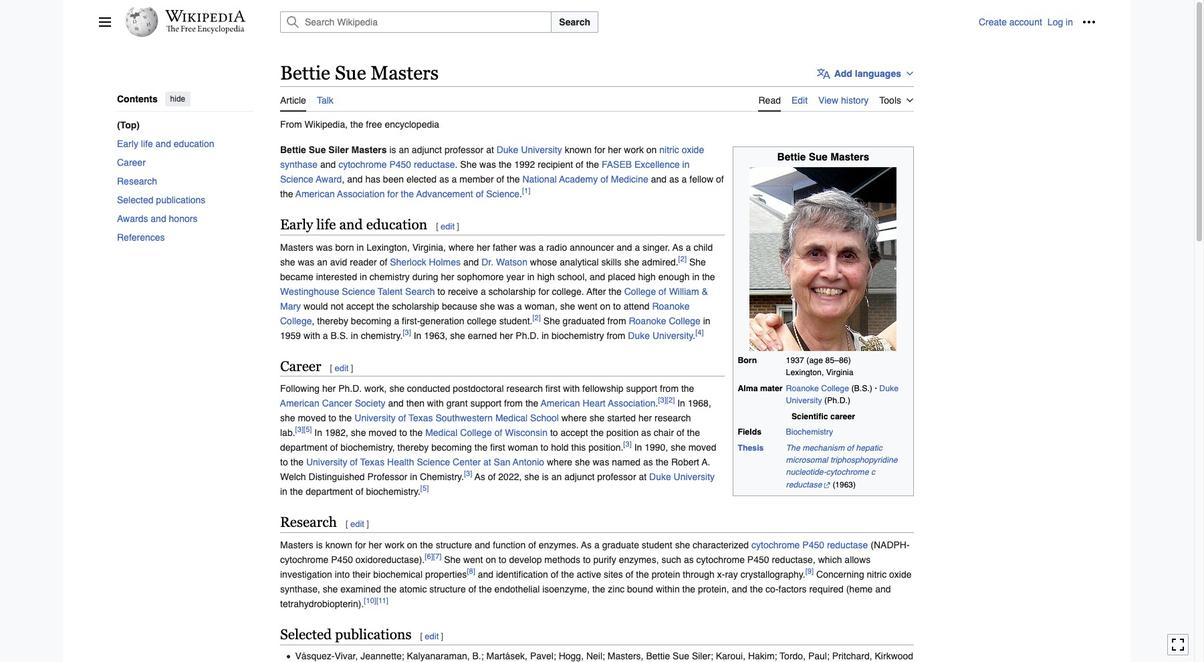 Task type: describe. For each thing, give the bounding box(es) containing it.
from inside [3] in 1963, she earned her ph.d. in biochemistry from duke university . [4]
[[607, 330, 626, 341]]

a up sherlock holmes and dr. watson whose analytical skills she admired. [2]
[[539, 242, 544, 253]]

mechanism
[[803, 443, 845, 453]]

and up 'born'
[[340, 217, 363, 233]]

to left hold
[[541, 443, 549, 453]]

american cancer society link
[[280, 398, 386, 409]]

[ for early life and education
[[436, 221, 439, 231]]

her up faseb
[[608, 144, 622, 155]]

examined
[[341, 584, 381, 595]]

becoming inside the , thereby becoming a first-generation college student. [2] she graduated from roanoke college
[[351, 315, 392, 326]]

university up recipient
[[521, 144, 563, 155]]

scholarship inside she became interested in chemistry during her sophomore year in high school, and placed high enough in the westinghouse science talent search to receive a scholarship for college. after the
[[489, 286, 536, 297]]

association inside following her ph.d. work, she conducted postdoctoral research first with fellowship support from the american cancer society and then with grant support from the american heart association . [3] [2]
[[608, 398, 656, 409]]

as inside to accept the position as chair of the department of biochemistry, thereby becoming the first woman to hold this position.
[[642, 428, 652, 438]]

was up the , thereby becoming a first-generation college student. [2] she graduated from roanoke college
[[498, 301, 515, 311]]

] for early life and education
[[457, 221, 460, 231]]

[3] link left 1982,
[[295, 425, 304, 435]]

she became interested in chemistry during her sophomore year in high school, and placed high enough in the westinghouse science talent search to receive a scholarship for college. after the
[[280, 257, 716, 297]]

then
[[407, 398, 425, 409]]

protein
[[652, 570, 681, 580]]

0 horizontal spatial professor
[[445, 144, 484, 155]]

sue inside vásquez-vivar, jeannette; kalyanaraman, b.; martásek, pavel; hogg, neil; masters, bettie sue siler; karoui, hakim; tordo, paul; pritchard, kirkwood
[[673, 651, 690, 662]]

cytochrome up reductase,
[[752, 540, 800, 551]]

in inside [3] in 1963, she earned her ph.d. in biochemistry from duke university . [4]
[[414, 330, 422, 341]]

bettie down edit
[[778, 151, 806, 163]]

[3] for her
[[403, 328, 411, 337]]

to inside in 1968, she moved to the
[[329, 413, 337, 424]]

oxide inside nitric oxide synthase
[[682, 144, 705, 155]]

to down function at the left
[[499, 555, 507, 566]]

2 high from the left
[[639, 271, 656, 282]]

of up [3] [5] in 1982, she moved to the medical college of wisconsin
[[399, 413, 406, 424]]

search inside search button
[[560, 17, 591, 27]]

add
[[835, 68, 853, 79]]

the inside in 1968, she moved to the
[[339, 413, 352, 424]]

[6] [7]
[[425, 552, 442, 562]]

american heart association link
[[541, 398, 656, 409]]

research inside bettie sue masters element
[[280, 515, 337, 531]]

in 1990, she moved to the
[[280, 443, 717, 468]]

develop
[[509, 555, 542, 566]]

zinc
[[608, 584, 625, 595]]

structure for atomic
[[430, 584, 466, 595]]

the down the placed
[[609, 286, 622, 297]]

the up the [6]
[[420, 540, 433, 551]]

on up oxidoreductase).
[[407, 540, 418, 551]]

1 horizontal spatial an
[[399, 144, 409, 155]]

with inside in 1959 with a b.s. in chemistry.
[[304, 330, 320, 341]]

she inside sherlock holmes and dr. watson whose analytical skills she admired. [2]
[[625, 257, 640, 267]]

for up faseb
[[595, 144, 606, 155]]

siler
[[329, 144, 349, 155]]

not
[[331, 301, 344, 311]]

research link
[[117, 172, 254, 190]]

bettie up article link on the top
[[280, 62, 331, 84]]

of up academy
[[576, 159, 584, 170]]

(heme
[[847, 584, 873, 595]]

1 horizontal spatial support
[[627, 384, 658, 394]]

Search search field
[[264, 11, 979, 33]]

and down ray at right
[[732, 584, 748, 595]]

0 vertical spatial adjunct
[[412, 144, 442, 155]]

college up (ph.d.)
[[822, 384, 850, 393]]

interested
[[316, 271, 357, 282]]

the left zinc
[[593, 584, 606, 595]]

[3] down position
[[624, 440, 632, 449]]

roanoke college (b.s.)
[[786, 384, 873, 393]]

of down methods
[[551, 570, 559, 580]]

1 horizontal spatial [5] link
[[421, 484, 429, 494]]

of down faseb
[[601, 174, 609, 184]]

a up student.
[[517, 301, 522, 311]]

early inside bettie sue masters element
[[280, 217, 313, 233]]

on down after
[[601, 301, 611, 311]]

first inside to accept the position as chair of the department of biochemistry, thereby becoming the first woman to hold this position.
[[490, 443, 506, 453]]

reductase,
[[772, 555, 816, 566]]

sue down view
[[809, 151, 828, 163]]

0 horizontal spatial scholarship
[[392, 301, 440, 311]]

cytochrome inside the mechanism of hepatic microsomal triphosphopyridine nucleotide-cytochrome c reductase
[[827, 468, 869, 477]]

in right year
[[528, 271, 535, 282]]

position.
[[589, 443, 624, 453]]

a up purify
[[595, 540, 600, 551]]

university inside [3] as of 2022, she is an adjunct professor at duke university in the department of biochemistry. [5]
[[674, 472, 715, 483]]

, thereby becoming a first-generation college student. [2] she graduated from roanoke college
[[312, 313, 701, 326]]

university inside [3] in 1963, she earned her ph.d. in biochemistry from duke university . [4]
[[653, 330, 694, 341]]

her inside she became interested in chemistry during her sophomore year in high school, and placed high enough in the westinghouse science talent search to receive a scholarship for college. after the
[[441, 271, 455, 282]]

the up "1968,"
[[682, 384, 695, 394]]

of down biochemistry,
[[350, 457, 358, 468]]

the up isoenzyme,
[[561, 570, 575, 580]]

duke up '1992'
[[497, 144, 519, 155]]

she inside she went on to develop methods to purify enzymes, such as cytochrome p450 reductase, which allows investigation into their biochemical properties
[[444, 555, 461, 566]]

and inside and as a fellow of the
[[651, 174, 667, 184]]

duke university link down 'robert' at right bottom
[[650, 472, 715, 483]]

for up their on the bottom of page
[[355, 540, 366, 551]]

a down and cytochrome p450 reductase . she was the 1992 recipient of the
[[452, 174, 457, 184]]

the up "&"
[[703, 271, 716, 282]]

a inside the , thereby becoming a first-generation college student. [2] she graduated from roanoke college
[[394, 315, 400, 326]]

receive
[[448, 286, 478, 297]]

university up distinguished
[[306, 457, 347, 468]]

into
[[335, 570, 350, 580]]

university inside duke university
[[786, 396, 823, 406]]

. down bettie sue siler masters is an adjunct professor at duke university known for her work on
[[455, 159, 458, 170]]

the left co-
[[750, 584, 764, 595]]

[3] for is
[[464, 469, 473, 479]]

the right chair
[[688, 428, 701, 438]]

of right sites
[[626, 570, 634, 580]]

wikipedia image
[[165, 10, 246, 22]]

department inside to accept the position as chair of the department of biochemistry, thereby becoming the first woman to hold this position.
[[280, 443, 328, 453]]

texas for health
[[360, 457, 385, 468]]

0 vertical spatial early
[[117, 138, 138, 149]]

she down bettie sue siler masters is an adjunct professor at duke university known for her work on
[[460, 159, 477, 170]]

(b.s.)
[[852, 384, 873, 393]]

student
[[642, 540, 673, 551]]

the down '1992'
[[507, 174, 520, 184]]

science up chemistry. on the left bottom
[[417, 457, 450, 468]]

1 horizontal spatial work
[[624, 144, 644, 155]]

was up became
[[298, 257, 315, 267]]

of right chair
[[677, 428, 685, 438]]

robert
[[672, 457, 700, 468]]

log
[[1048, 17, 1064, 27]]

(top)
[[117, 119, 140, 130]]

bettie inside vásquez-vivar, jeannette; kalyanaraman, b.; martásek, pavel; hogg, neil; masters, bettie sue siler; karoui, hakim; tordo, paul; pritchard, kirkwood
[[647, 651, 671, 662]]

college inside college of william & mary
[[625, 286, 656, 297]]

virginia,
[[413, 242, 446, 253]]

synthase,
[[280, 584, 320, 595]]

duke inside [3] in 1963, she earned her ph.d. in biochemistry from duke university . [4]
[[628, 330, 650, 341]]

avid
[[330, 257, 348, 267]]

, for , and has been elected as a member of the national academy of medicine
[[342, 174, 345, 184]]

2 vertical spatial with
[[427, 398, 444, 409]]

chair
[[654, 428, 674, 438]]

american down following
[[280, 398, 320, 409]]

[8]
[[467, 567, 476, 576]]

of down the san
[[488, 472, 496, 483]]

concerning nitric oxide synthase, she examined the atomic structure of the endothelial isoenzyme, the zinc bound within the protein, and the co-factors required (heme and tetrahydrobiopterin).
[[280, 570, 912, 610]]

generation
[[420, 315, 465, 326]]

hide
[[170, 94, 185, 104]]

association inside american association for the advancement of science . [1]
[[337, 188, 385, 199]]

1 vertical spatial with
[[564, 384, 580, 394]]

college inside [3] [5] in 1982, she moved to the medical college of wisconsin
[[460, 428, 492, 438]]

fullscreen image
[[1172, 639, 1186, 652]]

article
[[280, 95, 306, 105]]

and inside "early life and education" link
[[156, 138, 171, 149]]

been
[[383, 174, 404, 184]]

the up [11]
[[384, 584, 397, 595]]

the left endothelial
[[479, 584, 492, 595]]

[7] link
[[433, 552, 442, 562]]

from
[[280, 119, 302, 130]]

[8] and identification of the active sites of the protein through x-ray crystallography. [9]
[[467, 567, 814, 580]]

life inside bettie sue masters element
[[317, 217, 336, 233]]

graduate
[[603, 540, 640, 551]]

during
[[413, 271, 439, 282]]

2 horizontal spatial reductase
[[828, 540, 869, 551]]

in up [4]
[[704, 315, 711, 326]]

1 horizontal spatial as
[[582, 540, 592, 551]]

of down nitric oxide synthase
[[497, 174, 505, 184]]

research inside where she started her research lab.
[[655, 413, 691, 424]]

becoming inside to accept the position as chair of the department of biochemistry, thereby becoming the first woman to hold this position.
[[432, 443, 472, 453]]

moved for in 1990, she moved to the
[[689, 443, 717, 453]]

year
[[507, 271, 525, 282]]

masters up encyclopedia
[[371, 62, 439, 84]]

1963,
[[424, 330, 448, 341]]

university of texas health science center at san antonio link
[[306, 457, 545, 468]]

her up oxidoreductase).
[[369, 540, 382, 551]]

on inside she went on to develop methods to purify enzymes, such as cytochrome p450 reductase, which allows investigation into their biochemical properties
[[486, 555, 496, 566]]

award
[[316, 174, 342, 184]]

to up active
[[583, 555, 591, 566]]

university of texas southwestern medical school
[[355, 413, 559, 424]]

cancer
[[322, 398, 352, 409]]

she went on to develop methods to purify enzymes, such as cytochrome p450 reductase, which allows investigation into their biochemical properties
[[280, 555, 871, 580]]

center
[[453, 457, 481, 468]]

of inside college of william & mary
[[659, 286, 667, 297]]

moved for in 1968, she moved to the
[[298, 413, 326, 424]]

the left free
[[351, 119, 364, 130]]

of down distinguished
[[356, 487, 364, 497]]

hold
[[551, 443, 569, 453]]

masters up investigation
[[280, 540, 314, 551]]

westinghouse science talent search link
[[280, 286, 435, 297]]

an inside [3] as of 2022, she is an adjunct professor at duke university in the department of biochemistry. [5]
[[552, 472, 562, 483]]

nucleotide-
[[786, 468, 827, 477]]

p450 up 'been' in the left of the page
[[390, 159, 412, 170]]

structure for the
[[436, 540, 472, 551]]

from inside the , thereby becoming a first-generation college student. [2] she graduated from roanoke college
[[608, 315, 627, 326]]

member
[[460, 174, 494, 184]]

she inside where she was named as the robert a. welch distinguished professor in chemistry.
[[575, 457, 591, 468]]

0 vertical spatial known
[[565, 144, 592, 155]]

she inside masters was born in lexington, virginia, where her father was a radio announcer and a singer. as a child she was an avid reader of
[[280, 257, 295, 267]]

to left attend at the top of the page
[[614, 301, 621, 311]]

professor
[[368, 472, 408, 483]]

american up the school
[[541, 398, 580, 409]]

where for started
[[562, 413, 587, 424]]

paul;
[[809, 651, 830, 662]]

[10] [11]
[[364, 597, 389, 606]]

search inside she became interested in chemistry during her sophomore year in high school, and placed high enough in the westinghouse science talent search to receive a scholarship for college. after the
[[405, 286, 435, 297]]

in inside in 1990, she moved to the
[[635, 443, 643, 453]]

[2] inside the , thereby becoming a first-generation college student. [2] she graduated from roanoke college
[[533, 313, 541, 322]]

1 horizontal spatial cytochrome p450 reductase link
[[752, 540, 869, 551]]

hogg,
[[559, 651, 584, 662]]

. inside [3] in 1963, she earned her ph.d. in biochemistry from duke university . [4]
[[694, 330, 696, 341]]

in inside in 1968, she moved to the
[[678, 398, 686, 409]]

menu image
[[98, 15, 112, 29]]

selected inside selected publications link
[[117, 194, 154, 205]]

antonio
[[513, 457, 545, 468]]

[5] inside [3] as of 2022, she is an adjunct professor at duke university in the department of biochemistry. [5]
[[421, 484, 429, 494]]

sue left siler
[[309, 144, 326, 155]]

science inside american association for the advancement of science . [1]
[[487, 188, 520, 199]]

welch
[[280, 472, 306, 483]]

masters,
[[608, 651, 644, 662]]

concerning
[[817, 570, 865, 580]]

0 horizontal spatial education
[[174, 138, 214, 149]]

duke university link up '1992'
[[497, 144, 563, 155]]

university down society
[[355, 413, 396, 424]]

she up such
[[676, 540, 691, 551]]

she inside concerning nitric oxide synthase, she examined the atomic structure of the endothelial isoenzyme, the zinc bound within the protein, and the co-factors required (heme and tetrahydrobiopterin).
[[323, 584, 338, 595]]

1 vertical spatial work
[[385, 540, 405, 551]]

fellow
[[690, 174, 714, 184]]

0 horizontal spatial known
[[326, 540, 353, 551]]

] for career
[[351, 363, 353, 373]]

the inside [3] [5] in 1982, she moved to the medical college of wisconsin
[[410, 428, 423, 438]]

for inside american association for the advancement of science . [1]
[[388, 188, 399, 199]]

she inside she became interested in chemistry during her sophomore year in high school, and placed high enough in the westinghouse science talent search to receive a scholarship for college. after the
[[690, 257, 706, 267]]

in inside [3] [5] in 1982, she moved to the medical college of wisconsin
[[315, 428, 323, 438]]

chemistry.
[[361, 330, 403, 341]]

the inside where she was named as the robert a. welch distinguished professor in chemistry.
[[656, 457, 669, 468]]

the up the school
[[526, 398, 539, 409]]

as up advancement
[[440, 174, 449, 184]]

0 vertical spatial went
[[578, 301, 598, 311]]

[3] link down center
[[464, 469, 473, 479]]

[5] inside [3] [5] in 1982, she moved to the medical college of wisconsin
[[304, 425, 312, 435]]

she down the "college." on the left
[[560, 301, 576, 311]]

create account link
[[979, 17, 1043, 27]]

masters down history on the top right of the page
[[831, 151, 870, 163]]

0 vertical spatial medical
[[496, 413, 528, 424]]

0 vertical spatial at
[[486, 144, 494, 155]]

c
[[872, 468, 876, 477]]

william
[[669, 286, 700, 297]]

edit link
[[792, 87, 808, 110]]

cytochrome up has
[[339, 159, 387, 170]]

she inside [3] as of 2022, she is an adjunct professor at duke university in the department of biochemistry. [5]
[[525, 472, 540, 483]]

, for , thereby becoming a first-generation college student. [2] she graduated from roanoke college
[[312, 315, 315, 326]]

b.s.
[[331, 330, 349, 341]]

the up position.
[[591, 428, 604, 438]]

masters inside masters was born in lexington, virginia, where her father was a radio announcer and a singer. as a child she was an avid reader of
[[280, 242, 314, 253]]

[ for research
[[346, 519, 348, 529]]

and inside awards and honors link
[[151, 213, 166, 224]]

0 horizontal spatial [5] link
[[304, 425, 312, 435]]

scientific
[[792, 412, 829, 421]]

1 high from the left
[[538, 271, 555, 282]]

1 vertical spatial support
[[471, 398, 502, 409]]

department inside [3] as of 2022, she is an adjunct professor at duke university in the department of biochemistry. [5]
[[306, 487, 353, 497]]

0 vertical spatial early life and education
[[117, 138, 214, 149]]

a inside she became interested in chemistry during her sophomore year in high school, and placed high enough in the westinghouse science talent search to receive a scholarship for college. after the
[[481, 286, 486, 297]]

the inside [3] as of 2022, she is an adjunct professor at duke university in the department of biochemistry. [5]
[[290, 487, 303, 497]]

woman
[[508, 443, 538, 453]]

at inside [3] as of 2022, she is an adjunct professor at duke university in the department of biochemistry. [5]
[[639, 472, 647, 483]]

neil;
[[587, 651, 605, 662]]

woman,
[[525, 301, 558, 311]]

was up sherlock holmes and dr. watson whose analytical skills she admired. [2]
[[520, 242, 536, 253]]

bettie up synthase
[[280, 144, 306, 155]]

. inside american association for the advancement of science . [1]
[[520, 188, 522, 199]]

1 vertical spatial at
[[484, 457, 492, 468]]

and inside masters was born in lexington, virginia, where her father was a radio announcer and a singer. as a child she was an avid reader of
[[617, 242, 633, 253]]

texas for southwestern
[[409, 413, 433, 424]]

2 vertical spatial [2] link
[[667, 396, 675, 405]]

(top) link
[[117, 115, 264, 134]]

article link
[[280, 87, 306, 111]]

[3] link up chair
[[659, 396, 667, 405]]

] for research
[[367, 519, 369, 529]]

the up national academy of medicine link
[[587, 159, 600, 170]]

born
[[335, 242, 354, 253]]

0 horizontal spatial publications
[[156, 194, 206, 205]]

dr.
[[482, 257, 494, 267]]

0 vertical spatial research
[[117, 176, 157, 186]]

the
[[786, 443, 801, 453]]

she inside following her ph.d. work, she conducted postdoctoral research first with fellowship support from the american cancer society and then with grant support from the american heart association . [3] [2]
[[390, 384, 405, 394]]

as inside and as a fellow of the
[[670, 174, 680, 184]]

the down through
[[683, 584, 696, 595]]

0 horizontal spatial selected publications
[[117, 194, 206, 205]]

edit link for research
[[351, 519, 365, 529]]

0 vertical spatial accept
[[346, 301, 374, 311]]

faseb
[[602, 159, 632, 170]]

awards and honors
[[117, 213, 198, 224]]

on up excellence
[[647, 144, 657, 155]]

sue up from wikipedia, the free encyclopedia
[[335, 62, 366, 84]]

Search Wikipedia search field
[[280, 11, 552, 33]]

[3] inside following her ph.d. work, she conducted postdoctoral research first with fellowship support from the american cancer society and then with grant support from the american heart association . [3] [2]
[[659, 396, 667, 405]]

early life and education inside bettie sue masters element
[[280, 217, 428, 233]]

was left 'born'
[[316, 242, 333, 253]]

[3] link down first-
[[403, 328, 411, 337]]

in inside masters was born in lexington, virginia, where her father was a radio announcer and a singer. as a child she was an avid reader of
[[357, 242, 364, 253]]

and left function at the left
[[475, 540, 491, 551]]

[3] link down position
[[624, 440, 632, 449]]

american inside american association for the advancement of science . [1]
[[296, 188, 335, 199]]

reductase inside the mechanism of hepatic microsomal triphosphopyridine nucleotide-cytochrome c reductase
[[786, 480, 823, 490]]

of inside and as a fellow of the
[[717, 174, 724, 184]]

was up , and has been elected as a member of the national academy of medicine
[[480, 159, 496, 170]]

national academy of medicine link
[[523, 174, 649, 184]]

[11] link
[[377, 597, 389, 606]]

0 horizontal spatial life
[[141, 138, 153, 149]]



Task type: vqa. For each thing, say whether or not it's contained in the screenshot.
x small image to the middle
no



Task type: locate. For each thing, give the bounding box(es) containing it.
edit for selected publications
[[425, 632, 439, 642]]

0 vertical spatial [2] link
[[679, 254, 687, 264]]

career inside bettie sue masters element
[[280, 358, 322, 374]]

[10] link
[[364, 597, 377, 606]]

cytochrome down the characterized
[[697, 555, 745, 566]]

heart
[[583, 398, 606, 409]]

b.;
[[473, 651, 484, 662]]

[ edit ] down biochemistry.
[[346, 519, 369, 529]]

the up , and has been elected as a member of the national academy of medicine
[[499, 159, 512, 170]]

and right [8] link in the left bottom of the page
[[478, 570, 494, 580]]

create account log in
[[979, 17, 1074, 27]]

language progressive image
[[817, 67, 831, 80]]

tools
[[880, 95, 902, 105]]

[11]
[[377, 597, 389, 606]]

with
[[304, 330, 320, 341], [564, 384, 580, 394], [427, 398, 444, 409]]

1 vertical spatial moved
[[369, 428, 397, 438]]

on
[[647, 144, 657, 155], [601, 301, 611, 311], [407, 540, 418, 551], [486, 555, 496, 566]]

first up the school
[[546, 384, 561, 394]]

duke
[[497, 144, 519, 155], [628, 330, 650, 341], [880, 384, 899, 393], [650, 472, 672, 483]]

she up became
[[280, 257, 295, 267]]

university of texas health science center at san antonio
[[306, 457, 545, 468]]

[3] up chair
[[659, 396, 667, 405]]

ph.d. inside [3] in 1963, she earned her ph.d. in biochemistry from duke university . [4]
[[516, 330, 539, 341]]

she up tetrahydrobiopterin).
[[323, 584, 338, 595]]

. down william
[[694, 330, 696, 341]]

0 vertical spatial lexington,
[[367, 242, 410, 253]]

a left child
[[686, 242, 692, 253]]

her up the american cancer society link in the left bottom of the page
[[322, 384, 336, 394]]

0 vertical spatial roanoke
[[653, 301, 690, 311]]

0 horizontal spatial moved
[[298, 413, 326, 424]]

0 horizontal spatial support
[[471, 398, 502, 409]]

references link
[[117, 228, 254, 246]]

edit link for early life and education
[[441, 221, 455, 231]]

oxidoreductase).
[[356, 555, 425, 566]]

science inside she became interested in chemistry during her sophomore year in high school, and placed high enough in the westinghouse science talent search to receive a scholarship for college. after the
[[342, 286, 375, 297]]

she inside the , thereby becoming a first-generation college student. [2] she graduated from roanoke college
[[544, 315, 560, 326]]

1 horizontal spatial first
[[546, 384, 561, 394]]

her down the , thereby becoming a first-generation college student. [2] she graduated from roanoke college
[[500, 330, 513, 341]]

and inside sherlock holmes and dr. watson whose analytical skills she admired. [2]
[[464, 257, 479, 267]]

san
[[494, 457, 511, 468]]

with down conducted
[[427, 398, 444, 409]]

(age 85–86)
[[807, 356, 852, 365]]

university down 'robert' at right bottom
[[674, 472, 715, 483]]

allows
[[845, 555, 871, 566]]

1 vertical spatial professor
[[598, 472, 637, 483]]

adjunct
[[412, 144, 442, 155], [565, 472, 595, 483]]

department down distinguished
[[306, 487, 353, 497]]

0 vertical spatial scholarship
[[489, 286, 536, 297]]

medical inside [3] [5] in 1982, she moved to the medical college of wisconsin
[[426, 428, 458, 438]]

ph.d. down student.
[[516, 330, 539, 341]]

0 horizontal spatial with
[[304, 330, 320, 341]]

her inside where she started her research lab.
[[639, 413, 652, 424]]

edit link up oxidoreductase).
[[351, 519, 365, 529]]

1 horizontal spatial thereby
[[398, 443, 429, 453]]

department down the lab.
[[280, 443, 328, 453]]

roanoke inside roanoke college
[[653, 301, 690, 311]]

1 vertical spatial [2]
[[533, 313, 541, 322]]

[3] in 1963, she earned her ph.d. in biochemistry from duke university . [4]
[[403, 328, 704, 341]]

p450
[[390, 159, 412, 170], [803, 540, 825, 551], [331, 555, 353, 566], [748, 555, 770, 566]]

0 vertical spatial cytochrome p450 reductase link
[[339, 159, 455, 170]]

as inside she went on to develop methods to purify enzymes, such as cytochrome p450 reductase, which allows investigation into their biochemical properties
[[684, 555, 694, 566]]

0 horizontal spatial went
[[464, 555, 483, 566]]

and up after
[[590, 271, 606, 282]]

atomic
[[400, 584, 427, 595]]

university
[[521, 144, 563, 155], [653, 330, 694, 341], [786, 396, 823, 406], [355, 413, 396, 424], [306, 457, 347, 468], [674, 472, 715, 483]]

science inside faseb excellence in science award
[[280, 174, 314, 184]]

she inside where she started her research lab.
[[590, 413, 605, 424]]

&
[[702, 286, 709, 297]]

[ edit ] for early life and education
[[436, 221, 460, 231]]

education inside bettie sue masters element
[[366, 217, 428, 233]]

1 vertical spatial [5]
[[421, 484, 429, 494]]

1 vertical spatial thereby
[[398, 443, 429, 453]]

0 vertical spatial selected publications
[[117, 194, 206, 205]]

edit up "kalyanaraman,"
[[425, 632, 439, 642]]

in inside [3] as of 2022, she is an adjunct professor at duke university in the department of biochemistry. [5]
[[280, 487, 288, 497]]

moved inside in 1990, she moved to the
[[689, 443, 717, 453]]

0 vertical spatial ph.d.
[[516, 330, 539, 341]]

analytical
[[560, 257, 599, 267]]

duke inside duke university
[[880, 384, 899, 393]]

moved up biochemistry,
[[369, 428, 397, 438]]

where inside where she started her research lab.
[[562, 413, 587, 424]]

1 vertical spatial an
[[317, 257, 328, 267]]

fellowship
[[583, 384, 624, 394]]

accept inside to accept the position as chair of the department of biochemistry, thereby becoming the first woman to hold this position.
[[561, 428, 589, 438]]

[3] inside [3] as of 2022, she is an adjunct professor at duke university in the department of biochemistry. [5]
[[464, 469, 473, 479]]

1 vertical spatial roanoke
[[629, 315, 667, 326]]

0 horizontal spatial career
[[117, 157, 146, 168]]

duke inside [3] as of 2022, she is an adjunct professor at duke university in the department of biochemistry. [5]
[[650, 472, 672, 483]]

0 vertical spatial nitric
[[660, 144, 680, 155]]

a left fellow
[[682, 174, 687, 184]]

college inside roanoke college
[[280, 315, 312, 326]]

] for selected publications
[[441, 632, 444, 642]]

of inside concerning nitric oxide synthase, she examined the atomic structure of the endothelial isoenzyme, the zinc bound within the protein, and the co-factors required (heme and tetrahydrobiopterin).
[[469, 584, 477, 595]]

0 horizontal spatial selected
[[117, 194, 154, 205]]

1 vertical spatial education
[[366, 217, 428, 233]]

american association for the advancement of science . [1]
[[296, 186, 531, 199]]

[3] for moved
[[295, 425, 304, 435]]

bettie sue masters element
[[280, 111, 915, 662]]

was inside where she was named as the robert a. welch distinguished professor in chemistry.
[[593, 457, 610, 468]]

radio
[[547, 242, 568, 253]]

career
[[831, 412, 856, 421]]

2 horizontal spatial an
[[552, 472, 562, 483]]

bettie sue masters main content
[[275, 60, 1097, 662]]

cytochrome up investigation
[[280, 555, 329, 566]]

[5] down chemistry. on the left bottom
[[421, 484, 429, 494]]

and as a fellow of the
[[280, 174, 724, 199]]

0 vertical spatial where
[[449, 242, 474, 253]]

would
[[304, 301, 328, 311]]

languages
[[856, 68, 902, 79]]

lexington, inside masters was born in lexington, virginia, where her father was a radio announcer and a singer. as a child she was an avid reader of
[[367, 242, 410, 253]]

at up faseb excellence in science award link
[[486, 144, 494, 155]]

0 horizontal spatial adjunct
[[412, 144, 442, 155]]

edit link for selected publications
[[425, 632, 439, 642]]

oxide inside concerning nitric oxide synthase, she examined the atomic structure of the endothelial isoenzyme, the zinc bound within the protein, and the co-factors required (heme and tetrahydrobiopterin).
[[890, 570, 912, 580]]

scholarship
[[489, 286, 536, 297], [392, 301, 440, 311]]

publications
[[156, 194, 206, 205], [335, 627, 412, 643]]

in
[[1067, 17, 1074, 27], [683, 159, 690, 170], [357, 242, 364, 253], [360, 271, 367, 282], [528, 271, 535, 282], [693, 271, 700, 282], [704, 315, 711, 326], [351, 330, 358, 341], [542, 330, 549, 341], [410, 472, 418, 483], [280, 487, 288, 497]]

0 horizontal spatial oxide
[[682, 144, 705, 155]]

as inside [3] as of 2022, she is an adjunct professor at duke university in the department of biochemistry. [5]
[[475, 472, 486, 483]]

1 horizontal spatial selected
[[280, 627, 332, 643]]

[4]
[[696, 328, 704, 337]]

edit link for career
[[335, 363, 349, 373]]

and up career link
[[156, 138, 171, 149]]

. down , and has been elected as a member of the national academy of medicine
[[520, 188, 522, 199]]

1 vertical spatial nitric
[[867, 570, 887, 580]]

the down the welch on the bottom left
[[290, 487, 303, 497]]

in right b.s.
[[351, 330, 358, 341]]

college inside the , thereby becoming a first-generation college student. [2] she graduated from roanoke college
[[669, 315, 701, 326]]

synthase
[[280, 159, 318, 170]]

0 vertical spatial search
[[560, 17, 591, 27]]

roanoke for roanoke college
[[653, 301, 690, 311]]

[5]
[[304, 425, 312, 435], [421, 484, 429, 494]]

the free encyclopedia image
[[166, 25, 245, 34]]

of up the develop at the bottom
[[529, 540, 536, 551]]

karoui,
[[716, 651, 746, 662]]

0 horizontal spatial reductase
[[414, 159, 455, 170]]

0 vertical spatial is
[[390, 144, 396, 155]]

. inside following her ph.d. work, she conducted postdoctoral research first with fellowship support from the american cancer society and then with grant support from the american heart association . [3] [2]
[[656, 398, 659, 409]]

1 vertical spatial first
[[490, 443, 506, 453]]

0 vertical spatial publications
[[156, 194, 206, 205]]

x-
[[718, 570, 726, 580]]

she down this
[[575, 457, 591, 468]]

1 horizontal spatial life
[[317, 217, 336, 233]]

she right the "work,"
[[390, 384, 405, 394]]

0 horizontal spatial texas
[[360, 457, 385, 468]]

would not accept the scholarship because she was a woman, she went on to attend
[[301, 301, 653, 311]]

ph.d. inside following her ph.d. work, she conducted postdoctoral research first with fellowship support from the american cancer society and then with grant support from the american heart association . [3] [2]
[[339, 384, 362, 394]]

2 vertical spatial [2]
[[667, 396, 675, 405]]

1 vertical spatial where
[[562, 413, 587, 424]]

her inside following her ph.d. work, she conducted postdoctoral research first with fellowship support from the american cancer society and then with grant support from the american heart association . [3] [2]
[[322, 384, 336, 394]]

edit
[[792, 95, 808, 105]]

where for was
[[547, 457, 573, 468]]

kalyanaraman,
[[407, 651, 470, 662]]

grant
[[447, 398, 468, 409]]

in down the reader
[[360, 271, 367, 282]]

edit down b.s.
[[335, 363, 349, 373]]

where inside masters was born in lexington, virginia, where her father was a radio announcer and a singer. as a child she was an avid reader of
[[449, 242, 474, 253]]

0 horizontal spatial search
[[405, 286, 435, 297]]

and down excellence
[[651, 174, 667, 184]]

conducted
[[407, 384, 451, 394]]

1 vertical spatial texas
[[360, 457, 385, 468]]

p450 inside (nadph- cytochrome p450 oxidoreductase).
[[331, 555, 353, 566]]

1 horizontal spatial professor
[[598, 472, 637, 483]]

0 horizontal spatial research
[[507, 384, 543, 394]]

the inside and as a fellow of the
[[280, 188, 293, 199]]

2 vertical spatial is
[[316, 540, 323, 551]]

early life and education up career link
[[117, 138, 214, 149]]

she up biochemistry,
[[351, 428, 366, 438]]

selected publications up awards and honors
[[117, 194, 206, 205]]

and up award
[[320, 159, 336, 170]]

[3] inside [3] in 1963, she earned her ph.d. in biochemistry from duke university . [4]
[[403, 328, 411, 337]]

[ edit ]
[[436, 221, 460, 231], [330, 363, 353, 373], [346, 519, 369, 529], [420, 632, 444, 642]]

duke university link up career
[[786, 384, 899, 406]]

[3] inside [3] [5] in 1982, she moved to the medical college of wisconsin
[[295, 425, 304, 435]]

2 horizontal spatial [2] link
[[679, 254, 687, 264]]

0 horizontal spatial work
[[385, 540, 405, 551]]

university of texas southwestern medical school link
[[355, 413, 559, 424]]

[3] as of 2022, she is an adjunct professor at duke university in the department of biochemistry. [5]
[[280, 469, 715, 497]]

to up hold
[[551, 428, 558, 438]]

[7]
[[433, 552, 442, 562]]

in inside personal tools navigation
[[1067, 17, 1074, 27]]

account
[[1010, 17, 1043, 27]]

0 horizontal spatial ,
[[312, 315, 315, 326]]

1 horizontal spatial career
[[280, 358, 322, 374]]

where
[[449, 242, 474, 253], [562, 413, 587, 424], [547, 457, 573, 468]]

1 vertical spatial career
[[280, 358, 322, 374]]

purify
[[594, 555, 617, 566]]

[2] link left "1968,"
[[667, 396, 675, 405]]

a.
[[702, 457, 711, 468]]

hepatic
[[857, 443, 883, 453]]

moved up a. in the bottom right of the page
[[689, 443, 717, 453]]

investigation
[[280, 570, 332, 580]]

medical college of wisconsin link
[[426, 428, 548, 438]]

0 vertical spatial life
[[141, 138, 153, 149]]

career inside career link
[[117, 157, 146, 168]]

life up career link
[[141, 138, 153, 149]]

2 horizontal spatial with
[[564, 384, 580, 394]]

1 vertical spatial cytochrome p450 reductase link
[[752, 540, 869, 551]]

edit for early life and education
[[441, 221, 455, 231]]

research up the school
[[507, 384, 543, 394]]

1 vertical spatial is
[[542, 472, 549, 483]]

properties
[[426, 570, 467, 580]]

support up started
[[627, 384, 658, 394]]

1 horizontal spatial went
[[578, 301, 598, 311]]

edit link up 'virginia,'
[[441, 221, 455, 231]]

1 vertical spatial [2] link
[[533, 313, 541, 322]]

1 vertical spatial association
[[608, 398, 656, 409]]

1 vertical spatial known
[[326, 540, 353, 551]]

0 vertical spatial ,
[[342, 174, 345, 184]]

as right such
[[684, 555, 694, 566]]

bettie sue masters for free
[[280, 62, 439, 84]]

and left then
[[388, 398, 404, 409]]

research inside following her ph.d. work, she conducted postdoctoral research first with fellowship support from the american cancer society and then with grant support from the american heart association . [3] [2]
[[507, 384, 543, 394]]

1 horizontal spatial [2]
[[667, 396, 675, 405]]

bettie sue masters for education
[[778, 151, 870, 163]]

edit link down b.s.
[[335, 363, 349, 373]]

an left avid
[[317, 257, 328, 267]]

0 horizontal spatial lexington,
[[367, 242, 410, 253]]

[ edit ] for selected publications
[[420, 632, 444, 642]]

first-
[[402, 315, 420, 326]]

first
[[546, 384, 561, 394], [490, 443, 506, 453]]

reductase up allows
[[828, 540, 869, 551]]

of down 1982,
[[330, 443, 338, 453]]

roanoke for roanoke college (b.s.)
[[786, 384, 819, 393]]

earned
[[468, 330, 497, 341]]

0 horizontal spatial medical
[[426, 428, 458, 438]]

college.
[[552, 286, 585, 297]]

becoming up center
[[432, 443, 472, 453]]

as inside where she was named as the robert a. welch distinguished professor in chemistry.
[[644, 457, 653, 468]]

1 vertical spatial lexington,
[[786, 368, 825, 377]]

roanoke inside the , thereby becoming a first-generation college student. [2] she graduated from roanoke college
[[629, 315, 667, 326]]

thereby inside to accept the position as chair of the department of biochemistry, thereby becoming the first woman to hold this position.
[[398, 443, 429, 453]]

the inside in 1990, she moved to the
[[291, 457, 304, 468]]

and right the (heme
[[876, 584, 892, 595]]

cytochrome inside she went on to develop methods to purify enzymes, such as cytochrome p450 reductase, which allows investigation into their biochemical properties
[[697, 555, 745, 566]]

1 horizontal spatial research
[[280, 515, 337, 531]]

[ edit ] for research
[[346, 519, 369, 529]]

the down medical college of wisconsin link
[[475, 443, 488, 453]]

enzymes,
[[619, 555, 659, 566]]

honors
[[169, 213, 198, 224]]

[6] link
[[425, 552, 433, 562]]

and inside [8] and identification of the active sites of the protein through x-ray crystallography. [9]
[[478, 570, 494, 580]]

[ for career
[[330, 363, 333, 373]]

0 vertical spatial research
[[507, 384, 543, 394]]

lexington, up sherlock
[[367, 242, 410, 253]]

1 horizontal spatial adjunct
[[565, 472, 595, 483]]

1 vertical spatial department
[[306, 487, 353, 497]]

she inside in 1990, she moved to the
[[671, 443, 686, 453]]

[2] inside following her ph.d. work, she conducted postdoctoral research first with fellowship support from the american cancer society and then with grant support from the american heart association . [3] [2]
[[667, 396, 675, 405]]

2 horizontal spatial as
[[673, 242, 684, 253]]

the up bound at the right bottom of page
[[636, 570, 649, 580]]

a left singer.
[[635, 242, 640, 253]]

0 horizontal spatial thereby
[[317, 315, 349, 326]]

a left first-
[[394, 315, 400, 326]]

0 vertical spatial thereby
[[317, 315, 349, 326]]

[ edit ] for career
[[330, 363, 353, 373]]

1 vertical spatial scholarship
[[392, 301, 440, 311]]

of up the triphosphopyridine
[[847, 443, 854, 453]]

she inside [3] [5] in 1982, she moved to the medical college of wisconsin
[[351, 428, 366, 438]]

adjunct down this
[[565, 472, 595, 483]]

[2] down woman,
[[533, 313, 541, 322]]

1 horizontal spatial research
[[655, 413, 691, 424]]

oxide down (nadph-
[[890, 570, 912, 580]]

the up the welch on the bottom left
[[291, 457, 304, 468]]

1 horizontal spatial is
[[390, 144, 396, 155]]

endothelial
[[495, 584, 540, 595]]

ray
[[726, 570, 739, 580]]

triphosphopyridine
[[831, 456, 898, 465]]

becoming
[[351, 315, 392, 326], [432, 443, 472, 453]]

attend
[[624, 301, 650, 311]]

she
[[280, 257, 295, 267], [625, 257, 640, 267], [480, 301, 495, 311], [560, 301, 576, 311], [450, 330, 466, 341], [390, 384, 405, 394], [280, 413, 295, 424], [590, 413, 605, 424], [351, 428, 366, 438], [671, 443, 686, 453], [575, 457, 591, 468], [525, 472, 540, 483], [676, 540, 691, 551], [323, 584, 338, 595]]

is up investigation
[[316, 540, 323, 551]]

0 horizontal spatial cytochrome p450 reductase link
[[339, 159, 455, 170]]

a inside and as a fellow of the
[[682, 174, 687, 184]]

] up "kalyanaraman,"
[[441, 632, 444, 642]]

duke university link down attend at the top of the page
[[628, 330, 694, 341]]

in up fellow
[[683, 159, 690, 170]]

in 1959 with a b.s. in chemistry.
[[280, 315, 711, 341]]

contents
[[117, 94, 158, 104]]

0 horizontal spatial [2]
[[533, 313, 541, 322]]

texas down biochemistry,
[[360, 457, 385, 468]]

such
[[662, 555, 682, 566]]

to up the welch on the bottom left
[[280, 457, 288, 468]]

professor inside [3] as of 2022, she is an adjunct professor at duke university in the department of biochemistry. [5]
[[598, 472, 637, 483]]

1 horizontal spatial ph.d.
[[516, 330, 539, 341]]

and left has
[[347, 174, 363, 184]]

university up scientific
[[786, 396, 823, 406]]

to inside in 1990, she moved to the
[[280, 457, 288, 468]]

0 horizontal spatial accept
[[346, 301, 374, 311]]

0 horizontal spatial an
[[317, 257, 328, 267]]

an inside masters was born in lexington, virginia, where her father was a radio announcer and a singer. as a child she was an avid reader of
[[317, 257, 328, 267]]

] down biochemistry.
[[367, 519, 369, 529]]

1 vertical spatial selected publications
[[280, 627, 412, 643]]

the down the cancer
[[339, 413, 352, 424]]

whose
[[530, 257, 558, 267]]

she inside [3] in 1963, she earned her ph.d. in biochemistry from duke university . [4]
[[450, 330, 466, 341]]

she up college
[[480, 301, 495, 311]]

1 horizontal spatial early
[[280, 217, 313, 233]]

0 vertical spatial career
[[117, 157, 146, 168]]

log in and more options image
[[1083, 15, 1097, 29]]

to inside [3] [5] in 1982, she moved to the medical college of wisconsin
[[400, 428, 407, 438]]

college up attend at the top of the page
[[625, 286, 656, 297]]

edit
[[441, 221, 455, 231], [335, 363, 349, 373], [351, 519, 365, 529], [425, 632, 439, 642]]

of inside masters was born in lexington, virginia, where her father was a radio announcer and a singer. as a child she was an avid reader of
[[380, 257, 388, 267]]

lexington, inside 1937 (age 85–86) lexington, virginia
[[786, 368, 825, 377]]

science down , and has been elected as a member of the national academy of medicine
[[487, 188, 520, 199]]

0 vertical spatial selected
[[117, 194, 154, 205]]

texas up [3] [5] in 1982, she moved to the medical college of wisconsin
[[409, 413, 433, 424]]

edit for career
[[335, 363, 349, 373]]

her down holmes
[[441, 271, 455, 282]]

personal tools navigation
[[979, 11, 1101, 33]]

1 vertical spatial ,
[[312, 315, 315, 326]]

1 horizontal spatial ,
[[342, 174, 345, 184]]

school
[[531, 413, 559, 424]]

the inside american association for the advancement of science . [1]
[[401, 188, 414, 199]]

mary
[[280, 301, 301, 311]]

duke down attend at the top of the page
[[628, 330, 650, 341]]

oxide up fellow
[[682, 144, 705, 155]]

,
[[342, 174, 345, 184], [312, 315, 315, 326]]

enough
[[659, 271, 690, 282]]

work,
[[365, 384, 387, 394]]

selected publications inside bettie sue masters element
[[280, 627, 412, 643]]

[2] inside sherlock holmes and dr. watson whose analytical skills she admired. [2]
[[679, 254, 687, 264]]

wikipedia,
[[305, 119, 348, 130]]

went inside she went on to develop methods to purify enzymes, such as cytochrome p450 reductase, which allows investigation into their biochemical properties
[[464, 555, 483, 566]]

[5] link right the lab.
[[304, 425, 312, 435]]

0 vertical spatial reductase
[[414, 159, 455, 170]]

edit for research
[[351, 519, 365, 529]]

nitric inside concerning nitric oxide synthase, she examined the atomic structure of the endothelial isoenzyme, the zinc bound within the protein, and the co-factors required (heme and tetrahydrobiopterin).
[[867, 570, 887, 580]]

accept up this
[[561, 428, 589, 438]]

and inside following her ph.d. work, she conducted postdoctoral research first with fellowship support from the american cancer society and then with grant support from the american heart association . [3] [2]
[[388, 398, 404, 409]]

texas
[[409, 413, 433, 424], [360, 457, 385, 468]]

1 horizontal spatial accept
[[561, 428, 589, 438]]

p450 up 'crystallography.'
[[748, 555, 770, 566]]

as right singer.
[[673, 242, 684, 253]]

was down position.
[[593, 457, 610, 468]]

talk
[[317, 95, 334, 105]]

0 horizontal spatial ph.d.
[[339, 384, 362, 394]]

masters down free
[[352, 144, 387, 155]]

the mechanism of hepatic microsomal triphosphopyridine nucleotide-cytochrome c reductase link
[[786, 443, 898, 490]]

1 vertical spatial bettie sue masters
[[778, 151, 870, 163]]

her up dr.
[[477, 242, 491, 253]]

factors
[[779, 584, 807, 595]]

in inside where she was named as the robert a. welch distinguished professor in chemistry.
[[410, 472, 418, 483]]

her inside masters was born in lexington, virginia, where her father was a radio announcer and a singer. as a child she was an avid reader of
[[477, 242, 491, 253]]

american association for the advancement of science link
[[296, 188, 520, 199]]

the down the talent on the top of page
[[377, 301, 390, 311]]

career
[[117, 157, 146, 168], [280, 358, 322, 374]]

[ for selected publications
[[420, 632, 423, 642]]

postdoctoral
[[453, 384, 504, 394]]

of inside american association for the advancement of science . [1]
[[476, 188, 484, 199]]

0 horizontal spatial bettie sue masters
[[280, 62, 439, 84]]

biochemistry
[[786, 428, 834, 437]]

to inside she became interested in chemistry during her sophomore year in high school, and placed high enough in the westinghouse science talent search to receive a scholarship for college. after the
[[438, 286, 446, 297]]

2 vertical spatial where
[[547, 457, 573, 468]]

crystallography.
[[741, 570, 806, 580]]

moved inside in 1968, she moved to the
[[298, 413, 326, 424]]

free
[[366, 119, 382, 130]]

a inside in 1959 with a b.s. in chemistry.
[[323, 330, 328, 341]]

and up skills
[[617, 242, 633, 253]]

adjunct inside [3] as of 2022, she is an adjunct professor at duke university in the department of biochemistry. [5]
[[565, 472, 595, 483]]

selected inside bettie sue masters element
[[280, 627, 332, 643]]



